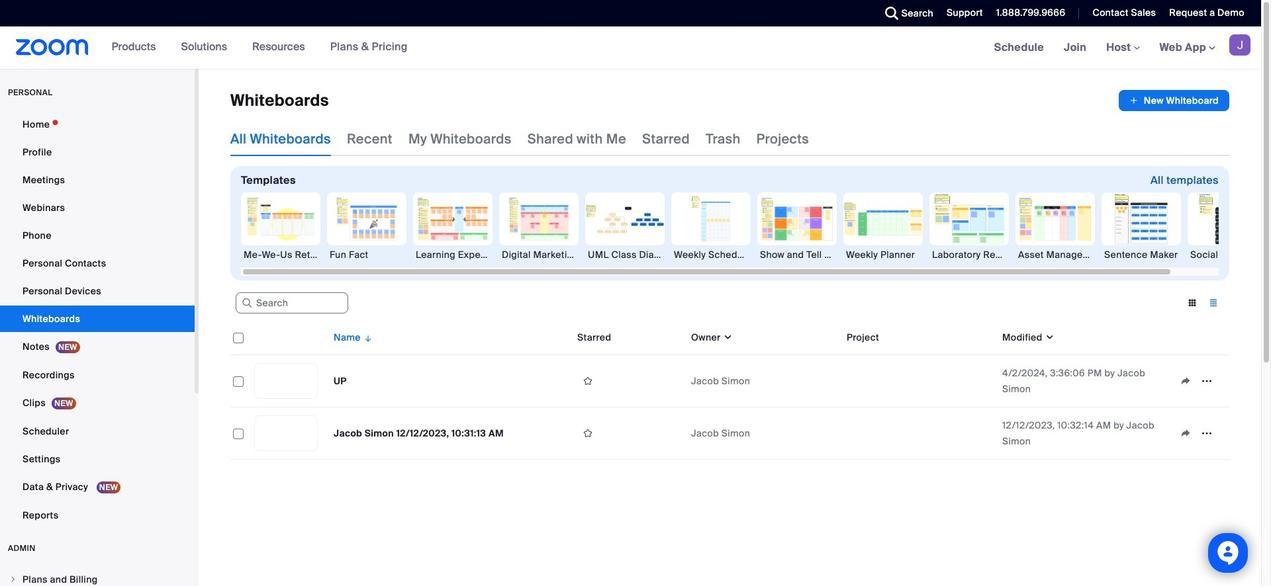 Task type: vqa. For each thing, say whether or not it's contained in the screenshot.
2nd cell
yes



Task type: describe. For each thing, give the bounding box(es) containing it.
show and tell with a twist element
[[757, 248, 837, 262]]

grid mode, not selected image
[[1182, 297, 1203, 309]]

fun fact element
[[327, 248, 407, 262]]

down image
[[721, 331, 733, 344]]

me-we-us retrospective element
[[241, 248, 320, 262]]

meetings navigation
[[984, 26, 1261, 70]]

right image
[[9, 576, 17, 584]]

product information navigation
[[102, 26, 418, 69]]

digital marketing canvas element
[[499, 248, 579, 262]]

list mode, selected image
[[1203, 297, 1224, 309]]

1 vertical spatial application
[[230, 320, 1240, 470]]

jacob simon 12/12/2023, 10:31:13 am element
[[334, 428, 504, 440]]

uml class diagram element
[[585, 248, 665, 262]]



Task type: locate. For each thing, give the bounding box(es) containing it.
zoom logo image
[[16, 39, 88, 56]]

asset management element
[[1016, 248, 1095, 262]]

1 cell from the top
[[842, 356, 997, 408]]

sentence maker element
[[1102, 248, 1181, 262]]

0 vertical spatial cell
[[842, 356, 997, 408]]

click to star the whiteboard jacob simon 12/12/2023, 10:31:13 am image
[[577, 428, 599, 440]]

laboratory report element
[[930, 248, 1009, 262]]

menu item
[[0, 567, 195, 587]]

Search text field
[[236, 293, 348, 314]]

tabs of all whiteboard page tab list
[[230, 122, 809, 156]]

cell for the click to star the whiteboard jacob simon 12/12/2023, 10:31:13 am image
[[842, 431, 997, 436]]

personal menu menu
[[0, 111, 195, 530]]

weekly schedule element
[[671, 248, 751, 262]]

learning experience canvas element
[[413, 248, 493, 262]]

thumbnail of up image
[[255, 364, 317, 399]]

0 vertical spatial application
[[1119, 90, 1230, 111]]

2 cell from the top
[[842, 431, 997, 436]]

click to star the whiteboard up image
[[577, 375, 599, 387]]

profile picture image
[[1230, 34, 1251, 56]]

banner
[[0, 26, 1261, 70]]

cell
[[842, 356, 997, 408], [842, 431, 997, 436]]

application
[[1119, 90, 1230, 111], [230, 320, 1240, 470]]

up element
[[334, 375, 347, 387]]

thumbnail of jacob simon 12/12/2023, 10:31:13 am image
[[255, 416, 317, 451]]

1 vertical spatial cell
[[842, 431, 997, 436]]

cell for click to star the whiteboard up 'icon'
[[842, 356, 997, 408]]

weekly planner element
[[844, 248, 923, 262]]

social emotional learning element
[[1188, 248, 1267, 262]]

arrow down image
[[361, 330, 373, 346]]

add image
[[1130, 94, 1139, 107]]



